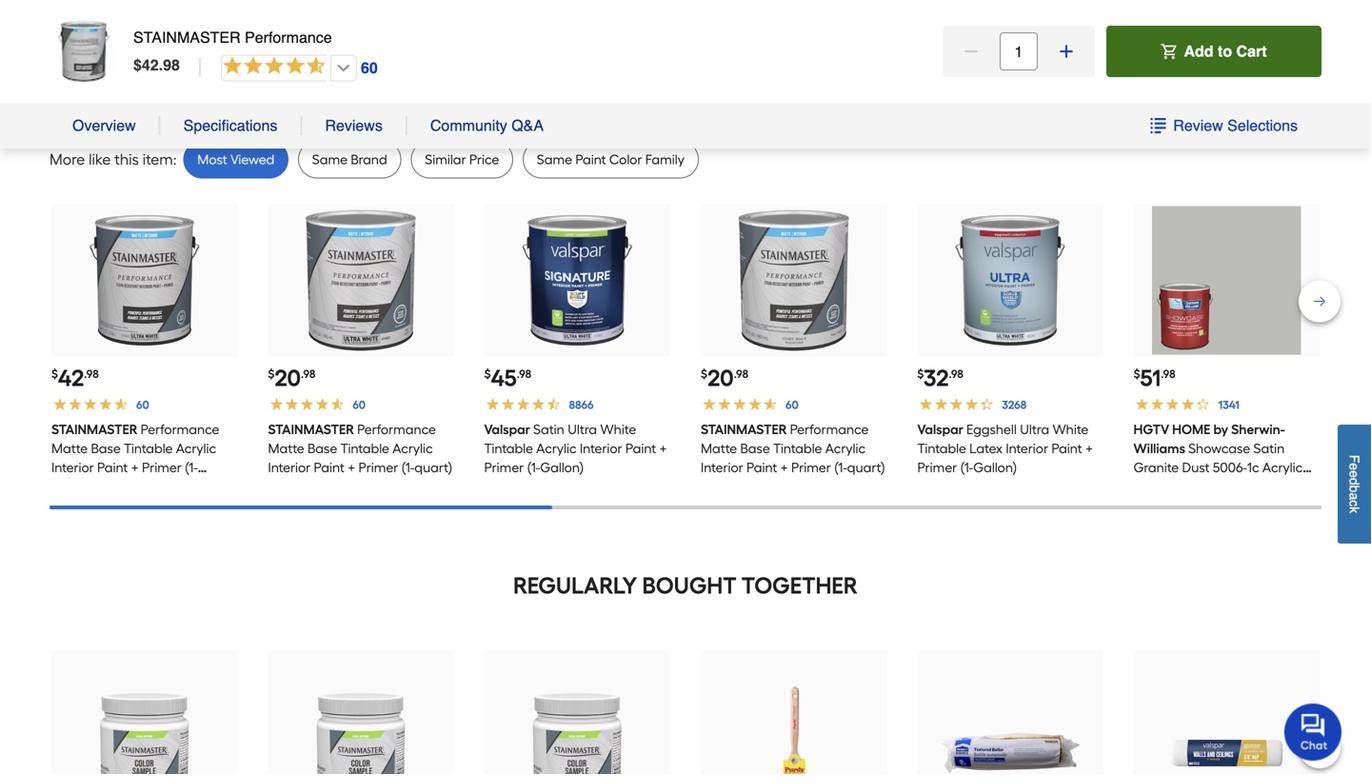 Task type: locate. For each thing, give the bounding box(es) containing it.
5 .98 from the left
[[949, 367, 964, 381]]

1 horizontal spatial ultra
[[1020, 422, 1050, 438]]

gallon) inside performance matte base tintable acrylic interior paint + primer (1- gallon)
[[51, 479, 95, 495]]

$ inside $ 32 .98
[[918, 367, 924, 381]]

f e e d b a c k
[[1348, 455, 1363, 514]]

1 e from the top
[[1348, 463, 1363, 471]]

0 vertical spatial 42
[[142, 56, 159, 74]]

valspar left the eggshell
[[918, 422, 964, 438]]

1 horizontal spatial matte
[[268, 441, 304, 457]]

quart)
[[415, 460, 452, 476], [848, 460, 886, 476]]

3 stainmaster multiple colors/finishes paint sample base (half-pint) image from the left
[[503, 679, 652, 775]]

$ for hgtv home by sherwin-williams showcase satin granite dust 5006-1c acrylic interior paint + primer (1-gallon) image
[[1134, 367, 1141, 381]]

customers
[[73, 84, 139, 100], [259, 84, 324, 100]]

gallon) for 45
[[541, 460, 584, 476]]

tintable inside performance matte base tintable acrylic interior paint + primer (1- gallon)
[[124, 441, 173, 457]]

1 horizontal spatial customers
[[259, 84, 324, 100]]

b
[[1348, 485, 1363, 493]]

community q&a link
[[430, 116, 544, 135]]

0 horizontal spatial 20
[[275, 364, 301, 392]]

stainmaster performance
[[133, 29, 332, 46]]

e up b
[[1348, 471, 1363, 478]]

williams
[[1134, 441, 1186, 457]]

project source textured surfaces 9-in boucle plastic paint roller cover image
[[936, 679, 1085, 775]]

paint
[[576, 151, 606, 168], [626, 441, 657, 457], [1052, 441, 1083, 457], [97, 460, 128, 476], [314, 460, 344, 476], [747, 460, 778, 476], [1180, 479, 1211, 495]]

4.6 stars image
[[220, 54, 379, 82]]

0 horizontal spatial ultra
[[568, 422, 598, 438]]

stainmaster
[[133, 29, 241, 46], [51, 422, 138, 438], [268, 422, 354, 438], [701, 422, 787, 438]]

granite
[[1134, 460, 1180, 476]]

$ 20 .98 for first stainmaster performance matte base tintable acrylic interior paint + primer (1-quart) image from right
[[701, 364, 749, 392]]

3 tintable from the left
[[485, 441, 533, 457]]

home
[[1173, 422, 1211, 438]]

stainmaster performance matte base tintable acrylic interior paint + primer (1-quart) image
[[287, 206, 436, 355], [720, 206, 869, 355]]

list view image
[[1151, 118, 1166, 133]]

dust
[[1183, 460, 1211, 476]]

same for same paint color family
[[537, 151, 573, 168]]

3 base from the left
[[741, 441, 770, 457]]

e
[[1348, 463, 1363, 471], [1348, 471, 1363, 478]]

1 vertical spatial satin
[[1254, 441, 1286, 457]]

hgtv
[[1134, 422, 1170, 438]]

1 horizontal spatial performance matte base tintable acrylic interior paint + primer (1-quart)
[[701, 422, 886, 476]]

45
[[491, 364, 517, 392]]

1 matte from the left
[[51, 441, 88, 457]]

1 horizontal spatial viewed
[[231, 151, 275, 168]]

2 customers from the left
[[259, 84, 324, 100]]

most viewed
[[197, 151, 275, 168]]

base inside performance matte base tintable acrylic interior paint + primer (1- gallon)
[[91, 441, 121, 457]]

performance matte base tintable acrylic interior paint + primer (1- gallon)
[[51, 422, 219, 495]]

.98 for 2nd stainmaster performance matte base tintable acrylic interior paint + primer (1-quart) image from right
[[301, 367, 316, 381]]

+
[[660, 441, 668, 457], [1086, 441, 1094, 457], [131, 460, 139, 476], [348, 460, 355, 476], [781, 460, 789, 476], [1214, 479, 1222, 495]]

performance inside performance matte base tintable acrylic interior paint + primer (1- gallon)
[[141, 422, 219, 438]]

1 horizontal spatial valspar
[[918, 422, 964, 438]]

0 horizontal spatial matte
[[51, 441, 88, 457]]

1 $ 20 .98 from the left
[[268, 364, 316, 392]]

0 horizontal spatial satin
[[534, 422, 565, 438]]

customers up overview
[[73, 84, 139, 100]]

42 for $ 42 . 98
[[142, 56, 159, 74]]

same
[[312, 151, 348, 168], [537, 151, 573, 168]]

white
[[601, 422, 637, 438], [1053, 422, 1089, 438]]

32
[[924, 364, 949, 392]]

satin inside showcase satin granite dust 5006-1c acrylic interior paint + primer (1- gallon)
[[1254, 441, 1286, 457]]

1 horizontal spatial satin
[[1254, 441, 1286, 457]]

(1-
[[185, 460, 198, 476], [402, 460, 415, 476], [528, 460, 541, 476], [835, 460, 848, 476], [961, 460, 974, 476], [1268, 479, 1281, 495]]

1 horizontal spatial quart)
[[848, 460, 886, 476]]

1 customers from the left
[[73, 84, 139, 100]]

eggshell
[[967, 422, 1017, 438]]

verified purchaser icon image
[[1099, 163, 1114, 178]]

same brand
[[312, 151, 387, 168]]

0 horizontal spatial customers
[[73, 84, 139, 100]]

1 tintable from the left
[[124, 441, 173, 457]]

2 stainmaster performance matte base tintable acrylic interior paint + primer (1-quart) image from the left
[[720, 206, 869, 355]]

tintable for 2nd stainmaster performance matte base tintable acrylic interior paint + primer (1-quart) image from right
[[340, 441, 389, 457]]

1 same from the left
[[312, 151, 348, 168]]

5 tintable from the left
[[918, 441, 967, 457]]

similar price
[[425, 151, 499, 168]]

similar
[[425, 151, 466, 168]]

viewed right most
[[231, 151, 275, 168]]

ultra inside satin ultra white tintable acrylic interior paint + primer (1-gallon)
[[568, 422, 598, 438]]

1 horizontal spatial stainmaster performance matte base tintable acrylic interior paint + primer (1-quart) image
[[720, 206, 869, 355]]

$ 42 . 98
[[133, 56, 180, 74]]

1 valspar from the left
[[485, 422, 531, 438]]

20
[[275, 364, 301, 392], [708, 364, 734, 392]]

valspar
[[485, 422, 531, 438], [918, 422, 964, 438]]

4 tintable from the left
[[774, 441, 823, 457]]

1 white from the left
[[601, 422, 637, 438]]

most
[[197, 151, 227, 168]]

1 20 from the left
[[275, 364, 301, 392]]

valspar eggshell ultra white tintable latex interior paint + primer (1-gallon) image
[[936, 206, 1085, 355]]

primer inside the eggshell ultra white tintable latex interior paint + primer (1-gallon)
[[918, 460, 957, 476]]

tintable inside the eggshell ultra white tintable latex interior paint + primer (1-gallon)
[[918, 441, 967, 457]]

$ 42 .98
[[51, 364, 99, 392]]

same paint color family
[[537, 151, 685, 168]]

customers down the 4.6 stars image
[[259, 84, 324, 100]]

color
[[610, 151, 642, 168]]

interior inside showcase satin granite dust 5006-1c acrylic interior paint + primer (1- gallon)
[[1134, 479, 1177, 495]]

2 tintable from the left
[[340, 441, 389, 457]]

2 20 from the left
[[708, 364, 734, 392]]

0 horizontal spatial viewed
[[171, 84, 215, 100]]

3 matte from the left
[[701, 441, 738, 457]]

4 .98 from the left
[[734, 367, 749, 381]]

$ 32 .98
[[918, 364, 964, 392]]

2 ultra from the left
[[1020, 422, 1050, 438]]

1c
[[1248, 460, 1260, 476]]

1 performance matte base tintable acrylic interior paint + primer (1-quart) from the left
[[268, 422, 452, 476]]

1 horizontal spatial $ 20 .98
[[701, 364, 749, 392]]

valspar down $ 45 .98
[[485, 422, 531, 438]]

.98 inside $ 32 .98
[[949, 367, 964, 381]]

acrylic inside satin ultra white tintable acrylic interior paint + primer (1-gallon)
[[537, 441, 577, 457]]

.98 for stainmaster performance matte base tintable acrylic interior paint + primer (1-gallon) image
[[84, 367, 99, 381]]

1 quart) from the left
[[415, 460, 452, 476]]

customers for customers ultimately bought
[[259, 84, 324, 100]]

primer
[[142, 460, 182, 476], [359, 460, 398, 476], [485, 460, 524, 476], [792, 460, 831, 476], [918, 460, 957, 476], [1225, 479, 1265, 495]]

0 horizontal spatial quart)
[[415, 460, 452, 476]]

1 horizontal spatial 42
[[142, 56, 159, 74]]

performance matte base tintable acrylic interior paint + primer (1-quart)
[[268, 422, 452, 476], [701, 422, 886, 476]]

e up the d
[[1348, 463, 1363, 471]]

1 stainmaster performance matte base tintable acrylic interior paint + primer (1-quart) image from the left
[[287, 206, 436, 355]]

1 ultra from the left
[[568, 422, 598, 438]]

$ inside $ 51 .98
[[1134, 367, 1141, 381]]

like
[[89, 150, 111, 169]]

ultra
[[568, 422, 598, 438], [1020, 422, 1050, 438]]

tintable for valspar satin ultra white tintable acrylic interior paint + primer (1-gallon) image
[[485, 441, 533, 457]]

item
[[143, 150, 173, 169]]

2 horizontal spatial stainmaster multiple colors/finishes paint sample base (half-pint) image
[[503, 679, 652, 775]]

1 base from the left
[[91, 441, 121, 457]]

gallon) for 32
[[974, 460, 1017, 476]]

2 matte from the left
[[268, 441, 304, 457]]

bought
[[392, 84, 436, 100]]

1 horizontal spatial 20
[[708, 364, 734, 392]]

0 horizontal spatial white
[[601, 422, 637, 438]]

0 horizontal spatial base
[[91, 441, 121, 457]]

reviews link
[[325, 116, 383, 135]]

0 horizontal spatial $ 20 .98
[[268, 364, 316, 392]]

.98 inside "$ 42 .98"
[[84, 367, 99, 381]]

ultra inside the eggshell ultra white tintable latex interior paint + primer (1-gallon)
[[1020, 422, 1050, 438]]

.98 inside $ 51 .98
[[1162, 367, 1176, 381]]

white inside satin ultra white tintable acrylic interior paint + primer (1-gallon)
[[601, 422, 637, 438]]

latex
[[970, 441, 1003, 457]]

paint inside performance matte base tintable acrylic interior paint + primer (1- gallon)
[[97, 460, 128, 476]]

.98
[[84, 367, 99, 381], [301, 367, 316, 381], [517, 367, 532, 381], [734, 367, 749, 381], [949, 367, 964, 381], [1162, 367, 1176, 381]]

2 same from the left
[[537, 151, 573, 168]]

regularly
[[514, 572, 638, 600]]

2 performance matte base tintable acrylic interior paint + primer (1-quart) from the left
[[701, 422, 886, 476]]

1 horizontal spatial white
[[1053, 422, 1089, 438]]

productimage image
[[50, 17, 118, 86]]

$ inside $ 45 .98
[[485, 367, 491, 381]]

interior inside performance matte base tintable acrylic interior paint + primer (1- gallon)
[[51, 460, 94, 476]]

gallon)
[[541, 460, 584, 476], [974, 460, 1017, 476], [51, 479, 95, 495], [1134, 498, 1178, 514]]

same for same brand
[[312, 151, 348, 168]]

0 horizontal spatial performance matte base tintable acrylic interior paint + primer (1-quart)
[[268, 422, 452, 476]]

valspar for 45
[[485, 422, 531, 438]]

tintable
[[124, 441, 173, 457], [340, 441, 389, 457], [485, 441, 533, 457], [774, 441, 823, 457], [918, 441, 967, 457]]

satin
[[534, 422, 565, 438], [1254, 441, 1286, 457]]

gallon) for 42
[[51, 479, 95, 495]]

2 horizontal spatial base
[[741, 441, 770, 457]]

2 horizontal spatial matte
[[701, 441, 738, 457]]

0 horizontal spatial stainmaster multiple colors/finishes paint sample base (half-pint) image
[[70, 679, 219, 775]]

overview link
[[72, 116, 136, 135]]

by
[[1214, 422, 1229, 438]]

1 horizontal spatial base
[[308, 441, 337, 457]]

2 base from the left
[[308, 441, 337, 457]]

0 horizontal spatial stainmaster performance matte base tintable acrylic interior paint + primer (1-quart) image
[[287, 206, 436, 355]]

(1- inside satin ultra white tintable acrylic interior paint + primer (1-gallon)
[[528, 460, 541, 476]]

1 vertical spatial viewed
[[231, 151, 275, 168]]

chat invite button image
[[1285, 703, 1343, 761]]

2 .98 from the left
[[301, 367, 316, 381]]

42
[[142, 56, 159, 74], [58, 364, 84, 392]]

$ for 2nd stainmaster performance matte base tintable acrylic interior paint + primer (1-quart) image from right
[[268, 367, 275, 381]]

2 quart) from the left
[[848, 460, 886, 476]]

acrylic
[[176, 441, 216, 457], [393, 441, 433, 457], [537, 441, 577, 457], [826, 441, 866, 457], [1263, 460, 1304, 476]]

0 vertical spatial satin
[[534, 422, 565, 438]]

0 horizontal spatial valspar
[[485, 422, 531, 438]]

2 valspar from the left
[[918, 422, 964, 438]]

1 horizontal spatial stainmaster multiple colors/finishes paint sample base (half-pint) image
[[287, 679, 436, 775]]

add to cart
[[1185, 42, 1268, 60]]

51
[[1141, 364, 1162, 392]]

acrylic inside performance matte base tintable acrylic interior paint + primer (1- gallon)
[[176, 441, 216, 457]]

tintable inside satin ultra white tintable acrylic interior paint + primer (1-gallon)
[[485, 441, 533, 457]]

purdy nylox glide 2-in reusable nylon angle paint brush (trim brush) image
[[720, 679, 869, 775]]

gallon) inside satin ultra white tintable acrylic interior paint + primer (1-gallon)
[[541, 460, 584, 476]]

k
[[1348, 507, 1363, 514]]

2 $ 20 .98 from the left
[[701, 364, 749, 392]]

2 white from the left
[[1053, 422, 1089, 438]]

performance matte base tintable acrylic interior paint + primer (1-quart) for 2nd stainmaster performance matte base tintable acrylic interior paint + primer (1-quart) image from right
[[268, 422, 452, 476]]

regularly bought together
[[514, 572, 858, 600]]

same down q&a
[[537, 151, 573, 168]]

0 horizontal spatial same
[[312, 151, 348, 168]]

1 horizontal spatial same
[[537, 151, 573, 168]]

$ 45 .98
[[485, 364, 532, 392]]

hgtv home by sherwin-williams showcase satin granite dust 5006-1c acrylic interior paint + primer (1-gallon) image
[[1153, 206, 1302, 355]]

white inside the eggshell ultra white tintable latex interior paint + primer (1-gallon)
[[1053, 422, 1089, 438]]

viewed down "98" on the left top
[[171, 84, 215, 100]]

6 .98 from the left
[[1162, 367, 1176, 381]]

gallon) inside showcase satin granite dust 5006-1c acrylic interior paint + primer (1- gallon)
[[1134, 498, 1178, 514]]

(1- inside the eggshell ultra white tintable latex interior paint + primer (1-gallon)
[[961, 460, 974, 476]]

more like this item :
[[50, 150, 177, 169]]

same left brand
[[312, 151, 348, 168]]

base
[[91, 441, 121, 457], [308, 441, 337, 457], [741, 441, 770, 457]]

$ 20 .98
[[268, 364, 316, 392], [701, 364, 749, 392]]

d
[[1348, 478, 1363, 485]]

$ inside "$ 42 .98"
[[51, 367, 58, 381]]

interior
[[580, 441, 623, 457], [1006, 441, 1049, 457], [51, 460, 94, 476], [268, 460, 311, 476], [701, 460, 744, 476], [1134, 479, 1177, 495]]

valspar 9-in x 3/8-in nap woven polyester paint roller cover image
[[1153, 679, 1302, 775]]

0 horizontal spatial 42
[[58, 364, 84, 392]]

1 vertical spatial 42
[[58, 364, 84, 392]]

stainmaster multiple colors/finishes paint sample base (half-pint) image
[[70, 679, 219, 775], [287, 679, 436, 775], [503, 679, 652, 775]]

f
[[1348, 455, 1363, 463]]

gallon) inside the eggshell ultra white tintable latex interior paint + primer (1-gallon)
[[974, 460, 1017, 476]]

community q&a
[[430, 117, 544, 134]]

valspar satin ultra white tintable acrylic interior paint + primer (1-gallon) image
[[503, 206, 652, 355]]

.98 inside $ 45 .98
[[517, 367, 532, 381]]

performance
[[245, 29, 332, 46], [141, 422, 219, 438], [357, 422, 436, 438], [790, 422, 869, 438]]

1 .98 from the left
[[84, 367, 99, 381]]

overview
[[72, 117, 136, 134]]

+ inside showcase satin granite dust 5006-1c acrylic interior paint + primer (1- gallon)
[[1214, 479, 1222, 495]]

3 .98 from the left
[[517, 367, 532, 381]]

$
[[133, 56, 142, 74], [51, 367, 58, 381], [268, 367, 275, 381], [485, 367, 491, 381], [701, 367, 708, 381], [918, 367, 924, 381], [1134, 367, 1141, 381]]



Task type: vqa. For each thing, say whether or not it's contained in the screenshot.
0 Items | Updated 12/19/23
no



Task type: describe. For each thing, give the bounding box(es) containing it.
paint inside the eggshell ultra white tintable latex interior paint + primer (1-gallon)
[[1052, 441, 1083, 457]]

.98 for valspar satin ultra white tintable acrylic interior paint + primer (1-gallon) image
[[517, 367, 532, 381]]

cart image
[[1162, 44, 1177, 59]]

(1- inside performance matte base tintable acrylic interior paint + primer (1- gallon)
[[185, 460, 198, 476]]

also
[[142, 84, 168, 100]]

2 stainmaster multiple colors/finishes paint sample base (half-pint) image from the left
[[287, 679, 436, 775]]

+ inside the eggshell ultra white tintable latex interior paint + primer (1-gallon)
[[1086, 441, 1094, 457]]

.
[[159, 56, 163, 74]]

interior inside satin ultra white tintable acrylic interior paint + primer (1-gallon)
[[580, 441, 623, 457]]

ultra for 45
[[568, 422, 598, 438]]

(1- inside showcase satin granite dust 5006-1c acrylic interior paint + primer (1- gallon)
[[1268, 479, 1281, 495]]

$ 51 .98
[[1134, 364, 1176, 392]]

f e e d b a c k button
[[1339, 425, 1372, 544]]

this
[[114, 150, 139, 169]]

ultra for 32
[[1020, 422, 1050, 438]]

review selections button
[[1150, 116, 1300, 135]]

primer inside performance matte base tintable acrylic interior paint + primer (1- gallon)
[[142, 460, 182, 476]]

a
[[1348, 493, 1363, 500]]

add to cart button
[[1107, 26, 1322, 77]]

paint inside satin ultra white tintable acrylic interior paint + primer (1-gallon)
[[626, 441, 657, 457]]

satin inside satin ultra white tintable acrylic interior paint + primer (1-gallon)
[[534, 422, 565, 438]]

customers also viewed
[[73, 84, 215, 100]]

42 for $ 42 .98
[[58, 364, 84, 392]]

paint inside showcase satin granite dust 5006-1c acrylic interior paint + primer (1- gallon)
[[1180, 479, 1211, 495]]

plus image
[[1058, 42, 1077, 61]]

hgtv home by sherwin- williams
[[1134, 422, 1286, 457]]

selections
[[1228, 117, 1299, 134]]

c
[[1348, 500, 1363, 507]]

to
[[1219, 42, 1233, 60]]

.98 for hgtv home by sherwin-williams showcase satin granite dust 5006-1c acrylic interior paint + primer (1-gallon) image
[[1162, 367, 1176, 381]]

0 vertical spatial viewed
[[171, 84, 215, 100]]

showcase
[[1189, 441, 1251, 457]]

white for 32
[[1053, 422, 1089, 438]]

satin ultra white tintable acrylic interior paint + primer (1-gallon)
[[485, 422, 668, 476]]

$ 20 .98 for 2nd stainmaster performance matte base tintable acrylic interior paint + primer (1-quart) image from right
[[268, 364, 316, 392]]

specifications
[[184, 117, 278, 134]]

+ inside performance matte base tintable acrylic interior paint + primer (1- gallon)
[[131, 460, 139, 476]]

minus image
[[962, 42, 981, 61]]

regularly bought together heading
[[50, 567, 1322, 605]]

tintable for valspar eggshell ultra white tintable latex interior paint + primer (1-gallon) image
[[918, 441, 967, 457]]

review
[[1174, 117, 1224, 134]]

specifications link
[[184, 116, 278, 135]]

white for 45
[[601, 422, 637, 438]]

.98 for first stainmaster performance matte base tintable acrylic interior paint + primer (1-quart) image from right
[[734, 367, 749, 381]]

ultimately
[[327, 84, 389, 100]]

$ for first stainmaster performance matte base tintable acrylic interior paint + primer (1-quart) image from right
[[701, 367, 708, 381]]

stainmaster performance matte base tintable acrylic interior paint + primer (1-gallon) image
[[70, 206, 219, 355]]

together
[[742, 572, 858, 600]]

98
[[163, 56, 180, 74]]

quart) for first stainmaster performance matte base tintable acrylic interior paint + primer (1-quart) image from right
[[848, 460, 886, 476]]

cart
[[1237, 42, 1268, 60]]

add
[[1185, 42, 1214, 60]]

bought
[[643, 572, 737, 600]]

price
[[470, 151, 499, 168]]

performance matte base tintable acrylic interior paint + primer (1-quart) for first stainmaster performance matte base tintable acrylic interior paint + primer (1-quart) image from right
[[701, 422, 886, 476]]

+ inside satin ultra white tintable acrylic interior paint + primer (1-gallon)
[[660, 441, 668, 457]]

review selections
[[1174, 117, 1299, 134]]

customers for customers also viewed
[[73, 84, 139, 100]]

acrylic inside showcase satin granite dust 5006-1c acrylic interior paint + primer (1- gallon)
[[1263, 460, 1304, 476]]

reviews
[[325, 117, 383, 134]]

1 stainmaster multiple colors/finishes paint sample base (half-pint) image from the left
[[70, 679, 219, 775]]

$ for stainmaster performance matte base tintable acrylic interior paint + primer (1-gallon) image
[[51, 367, 58, 381]]

matte inside performance matte base tintable acrylic interior paint + primer (1- gallon)
[[51, 441, 88, 457]]

eggshell ultra white tintable latex interior paint + primer (1-gallon)
[[918, 422, 1094, 476]]

tintable for first stainmaster performance matte base tintable acrylic interior paint + primer (1-quart) image from right
[[774, 441, 823, 457]]

2 e from the top
[[1348, 471, 1363, 478]]

showcase satin granite dust 5006-1c acrylic interior paint + primer (1- gallon)
[[1134, 441, 1304, 514]]

Stepper number input field with increment and decrement buttons number field
[[1000, 32, 1038, 71]]

.98 for valspar eggshell ultra white tintable latex interior paint + primer (1-gallon) image
[[949, 367, 964, 381]]

more
[[50, 150, 85, 169]]

quart) for 2nd stainmaster performance matte base tintable acrylic interior paint + primer (1-quart) image from right
[[415, 460, 452, 476]]

interior inside the eggshell ultra white tintable latex interior paint + primer (1-gallon)
[[1006, 441, 1049, 457]]

valspar for 32
[[918, 422, 964, 438]]

brand
[[351, 151, 387, 168]]

q&a
[[512, 117, 544, 134]]

primer inside showcase satin granite dust 5006-1c acrylic interior paint + primer (1- gallon)
[[1225, 479, 1265, 495]]

:
[[173, 150, 177, 169]]

sherwin-
[[1232, 422, 1286, 438]]

5006-
[[1214, 460, 1248, 476]]

community
[[430, 117, 508, 134]]

$ for valspar eggshell ultra white tintable latex interior paint + primer (1-gallon) image
[[918, 367, 924, 381]]

$ for valspar satin ultra white tintable acrylic interior paint + primer (1-gallon) image
[[485, 367, 491, 381]]

tintable for stainmaster performance matte base tintable acrylic interior paint + primer (1-gallon) image
[[124, 441, 173, 457]]

60
[[361, 59, 378, 77]]

primer inside satin ultra white tintable acrylic interior paint + primer (1-gallon)
[[485, 460, 524, 476]]

family
[[646, 151, 685, 168]]

customers ultimately bought
[[259, 84, 436, 100]]



